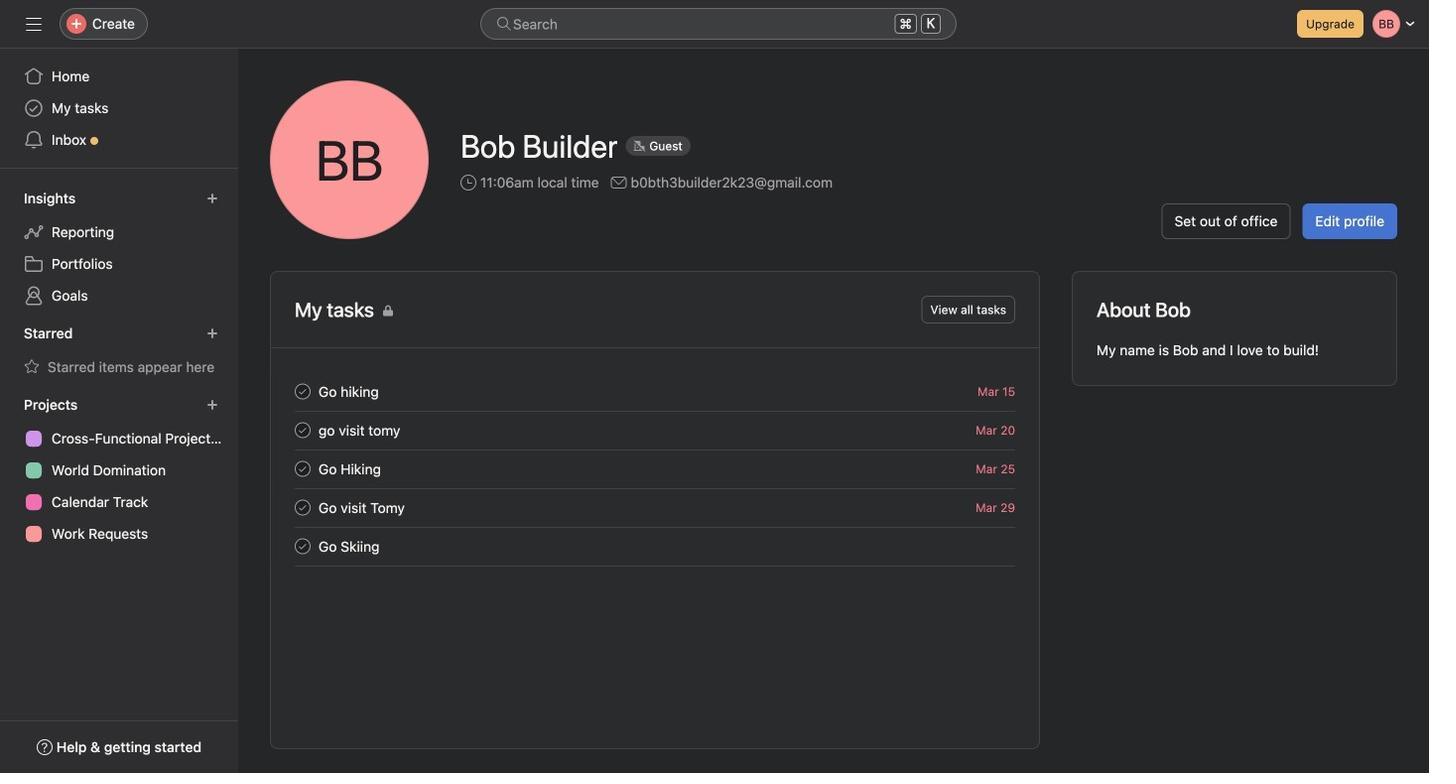 Task type: locate. For each thing, give the bounding box(es) containing it.
mark complete image
[[291, 418, 315, 442], [291, 457, 315, 481], [291, 534, 315, 558]]

mark complete checkbox for 3rd list item
[[291, 457, 315, 481]]

list item
[[271, 372, 1039, 411], [271, 411, 1039, 450], [271, 450, 1039, 488], [271, 488, 1039, 527], [271, 527, 1039, 566]]

2 list item from the top
[[271, 411, 1039, 450]]

mark complete image for mark complete option for first list item from the top of the page
[[291, 380, 315, 403]]

mark complete image
[[291, 380, 315, 403], [291, 496, 315, 520]]

Mark complete checkbox
[[291, 380, 315, 403], [291, 418, 315, 442], [291, 457, 315, 481], [291, 496, 315, 520]]

2 mark complete checkbox from the top
[[291, 418, 315, 442]]

3 mark complete checkbox from the top
[[291, 457, 315, 481]]

2 vertical spatial mark complete image
[[291, 534, 315, 558]]

1 mark complete checkbox from the top
[[291, 380, 315, 403]]

Search tasks, projects, and more text field
[[480, 8, 957, 40]]

new insights image
[[206, 193, 218, 204]]

1 vertical spatial mark complete image
[[291, 496, 315, 520]]

4 mark complete checkbox from the top
[[291, 496, 315, 520]]

4 list item from the top
[[271, 488, 1039, 527]]

mark complete checkbox for 4th list item from the bottom
[[291, 418, 315, 442]]

2 mark complete image from the top
[[291, 457, 315, 481]]

mark complete image right new project or portfolio image
[[291, 380, 315, 403]]

0 vertical spatial mark complete image
[[291, 380, 315, 403]]

3 mark complete image from the top
[[291, 534, 315, 558]]

1 mark complete image from the top
[[291, 380, 315, 403]]

new project or portfolio image
[[206, 399, 218, 411]]

add items to starred image
[[206, 328, 218, 339]]

starred element
[[0, 316, 238, 387]]

projects element
[[0, 387, 238, 554]]

mark complete checkbox for 4th list item from the top
[[291, 496, 315, 520]]

3 list item from the top
[[271, 450, 1039, 488]]

None field
[[480, 8, 957, 40]]

0 vertical spatial mark complete image
[[291, 418, 315, 442]]

mark complete image up mark complete checkbox on the bottom of page
[[291, 496, 315, 520]]

2 mark complete image from the top
[[291, 496, 315, 520]]

1 list item from the top
[[271, 372, 1039, 411]]

1 vertical spatial mark complete image
[[291, 457, 315, 481]]

5 list item from the top
[[271, 527, 1039, 566]]



Task type: describe. For each thing, give the bounding box(es) containing it.
1 mark complete image from the top
[[291, 418, 315, 442]]

mark complete image for 4th list item from the top mark complete option
[[291, 496, 315, 520]]

global element
[[0, 49, 238, 168]]

insights element
[[0, 181, 238, 316]]

mark complete checkbox for first list item from the top of the page
[[291, 380, 315, 403]]

hide sidebar image
[[26, 16, 42, 32]]

Mark complete checkbox
[[291, 534, 315, 558]]



Task type: vqa. For each thing, say whether or not it's contained in the screenshot.
Emoji image
no



